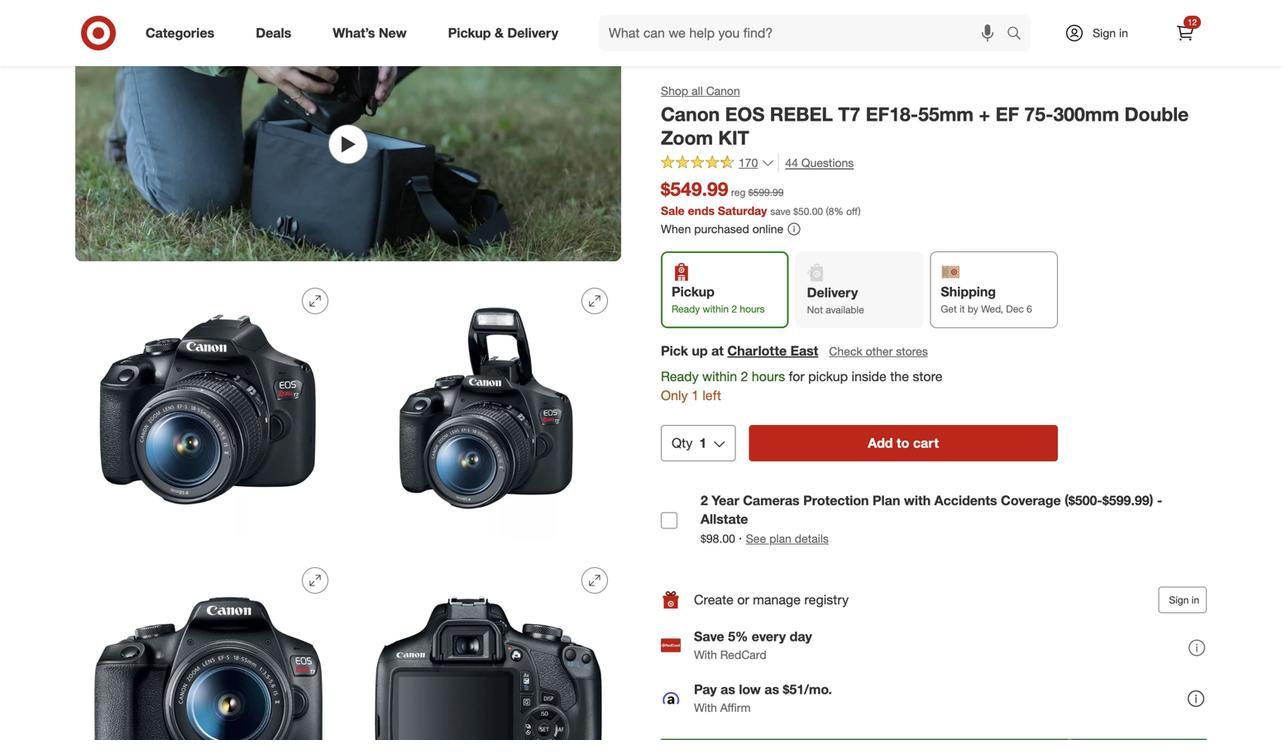 Task type: vqa. For each thing, say whether or not it's contained in the screenshot.
Delivery Not Available
yes



Task type: describe. For each thing, give the bounding box(es) containing it.
canon eos rebel t7 ef18-55mm + ef 75-300mm double zoom kit, 4 of 9 image
[[355, 275, 622, 542]]

)
[[859, 205, 861, 218]]

see plan details button
[[746, 531, 829, 548]]

pay
[[694, 682, 717, 698]]

ends
[[688, 204, 715, 218]]

pick
[[661, 343, 689, 359]]

170 link
[[661, 154, 775, 174]]

$51/mo.
[[783, 682, 833, 698]]

+
[[979, 103, 991, 126]]

44
[[786, 156, 799, 170]]

online
[[753, 222, 784, 236]]

55mm
[[919, 103, 974, 126]]

allstate
[[701, 512, 749, 528]]

2 inside pickup ready within 2 hours
[[732, 303, 738, 315]]

available
[[826, 304, 865, 316]]

saturday
[[718, 204, 768, 218]]

2 as from the left
[[765, 682, 780, 698]]

within inside ready within 2 hours for pickup inside the store only 1 left
[[703, 369, 738, 385]]

add
[[868, 435, 894, 451]]

what's new link
[[319, 15, 428, 51]]

0 horizontal spatial sign in
[[1093, 26, 1129, 40]]

canon eos rebel t7 ef18-55mm + ef 75-300mm double zoom kit, 3 of 9 image
[[75, 275, 342, 542]]

$549.99 reg $599.99 sale ends saturday save $ 50.00 ( 8 % off )
[[661, 177, 861, 218]]

plan
[[873, 493, 901, 509]]

6
[[1027, 303, 1033, 315]]

affirm
[[721, 701, 751, 716]]

%
[[835, 205, 844, 218]]

protection
[[804, 493, 869, 509]]

pickup for &
[[448, 25, 491, 41]]

1 vertical spatial 1
[[700, 435, 707, 451]]

canon eos rebel t7 ef18-55mm + ef 75-300mm double zoom kit, 2 of 9, play video image
[[75, 27, 622, 262]]

2 year cameras protection plan with accidents coverage ($500-$599.99) - allstate $98.00 · see plan details
[[701, 493, 1163, 547]]

charlotte east button
[[728, 342, 819, 361]]

$549.99
[[661, 177, 729, 201]]

deals link
[[242, 15, 312, 51]]

with
[[905, 493, 931, 509]]

save
[[771, 205, 791, 218]]

sign in link
[[1051, 15, 1155, 51]]

ready inside ready within 2 hours for pickup inside the store only 1 left
[[661, 369, 699, 385]]

kit
[[719, 126, 750, 150]]

hours inside ready within 2 hours for pickup inside the store only 1 left
[[752, 369, 786, 385]]

not
[[808, 304, 824, 316]]

add to cart
[[868, 435, 939, 451]]

left
[[703, 388, 722, 404]]

$
[[794, 205, 799, 218]]

8
[[829, 205, 835, 218]]

reg
[[732, 186, 746, 199]]

other
[[866, 344, 893, 359]]

delivery inside pickup & delivery link
[[508, 25, 559, 41]]

what's new
[[333, 25, 407, 41]]

with inside pay as low as $51/mo. with affirm
[[694, 701, 718, 716]]

t7
[[839, 103, 861, 126]]

search button
[[1000, 15, 1040, 55]]

ef18-
[[866, 103, 919, 126]]

manage
[[753, 592, 801, 608]]

1 as from the left
[[721, 682, 736, 698]]

shipping get it by wed, dec 6
[[941, 284, 1033, 315]]

50.00
[[799, 205, 824, 218]]

get
[[941, 303, 957, 315]]

eos
[[726, 103, 765, 126]]

store
[[913, 369, 943, 385]]

·
[[739, 531, 743, 547]]

new
[[379, 25, 407, 41]]

delivery not available
[[808, 285, 865, 316]]

redcard
[[721, 648, 767, 663]]

-
[[1158, 493, 1163, 509]]

categories
[[146, 25, 215, 41]]

low
[[739, 682, 761, 698]]

day
[[790, 629, 813, 645]]

ready inside pickup ready within 2 hours
[[672, 303, 700, 315]]

ef
[[996, 103, 1020, 126]]

cameras
[[743, 493, 800, 509]]

to
[[897, 435, 910, 451]]



Task type: locate. For each thing, give the bounding box(es) containing it.
2 up pick up at charlotte east
[[732, 303, 738, 315]]

within up left
[[703, 369, 738, 385]]

2 with from the top
[[694, 701, 718, 716]]

save
[[694, 629, 725, 645]]

1 horizontal spatial 2
[[732, 303, 738, 315]]

1 vertical spatial pickup
[[672, 284, 715, 300]]

0 vertical spatial delivery
[[508, 25, 559, 41]]

44 questions
[[786, 156, 854, 170]]

shop
[[661, 84, 689, 98]]

1 left left
[[692, 388, 699, 404]]

$98.00
[[701, 532, 736, 546]]

when purchased online
[[661, 222, 784, 236]]

pickup inside pickup ready within 2 hours
[[672, 284, 715, 300]]

ready up pick in the top of the page
[[672, 303, 700, 315]]

canon eos rebel t7 ef18-55mm + ef 75-300mm double zoom kit, 6 of 9 image
[[355, 555, 622, 741]]

pick up at charlotte east
[[661, 343, 819, 359]]

delivery inside delivery not available
[[808, 285, 859, 301]]

0 horizontal spatial pickup
[[448, 25, 491, 41]]

hours
[[740, 303, 765, 315], [752, 369, 786, 385]]

by
[[968, 303, 979, 315]]

zoom
[[661, 126, 713, 150]]

canon eos rebel t7 ef18-55mm + ef 75-300mm double zoom kit, 1 of 9 image
[[75, 0, 622, 14]]

1 vertical spatial sign in
[[1170, 594, 1200, 607]]

canon right all
[[707, 84, 741, 98]]

1 vertical spatial within
[[703, 369, 738, 385]]

0 vertical spatial ready
[[672, 303, 700, 315]]

in inside button
[[1192, 594, 1200, 607]]

plan
[[770, 532, 792, 546]]

pickup for ready
[[672, 284, 715, 300]]

&
[[495, 25, 504, 41]]

add to cart button
[[749, 425, 1059, 462]]

pickup & delivery link
[[434, 15, 579, 51]]

within up at
[[703, 303, 729, 315]]

5%
[[728, 629, 749, 645]]

details
[[795, 532, 829, 546]]

up
[[692, 343, 708, 359]]

1 vertical spatial sign
[[1170, 594, 1190, 607]]

dec
[[1007, 303, 1025, 315]]

within inside pickup ready within 2 hours
[[703, 303, 729, 315]]

pickup
[[809, 369, 848, 385]]

with inside save 5% every day with redcard
[[694, 648, 718, 663]]

as
[[721, 682, 736, 698], [765, 682, 780, 698]]

for
[[789, 369, 805, 385]]

in
[[1120, 26, 1129, 40], [1192, 594, 1200, 607]]

1 vertical spatial with
[[694, 701, 718, 716]]

0 vertical spatial 1
[[692, 388, 699, 404]]

1 horizontal spatial in
[[1192, 594, 1200, 607]]

delivery
[[508, 25, 559, 41], [808, 285, 859, 301]]

2 horizontal spatial 2
[[741, 369, 749, 385]]

2 inside 2 year cameras protection plan with accidents coverage ($500-$599.99) - allstate $98.00 · see plan details
[[701, 493, 708, 509]]

as up affirm
[[721, 682, 736, 698]]

sale
[[661, 204, 685, 218]]

purchased
[[695, 222, 750, 236]]

when
[[661, 222, 691, 236]]

deals
[[256, 25, 292, 41]]

east
[[791, 343, 819, 359]]

1 vertical spatial ready
[[661, 369, 699, 385]]

hours down charlotte east 'button'
[[752, 369, 786, 385]]

0 horizontal spatial delivery
[[508, 25, 559, 41]]

pickup
[[448, 25, 491, 41], [672, 284, 715, 300]]

canon
[[707, 84, 741, 98], [661, 103, 720, 126]]

1 right qty
[[700, 435, 707, 451]]

sign
[[1093, 26, 1117, 40], [1170, 594, 1190, 607]]

1 within from the top
[[703, 303, 729, 315]]

questions
[[802, 156, 854, 170]]

0 vertical spatial sign
[[1093, 26, 1117, 40]]

0 horizontal spatial in
[[1120, 26, 1129, 40]]

canon up 'zoom'
[[661, 103, 720, 126]]

off
[[847, 205, 859, 218]]

as right low
[[765, 682, 780, 698]]

canon eos rebel t7 ef18-55mm + ef 75-300mm double zoom kit, 5 of 9 image
[[75, 555, 342, 741]]

1 horizontal spatial as
[[765, 682, 780, 698]]

1 horizontal spatial sign in
[[1170, 594, 1200, 607]]

1
[[692, 388, 699, 404], [700, 435, 707, 451]]

1 vertical spatial canon
[[661, 103, 720, 126]]

registry
[[805, 592, 849, 608]]

double
[[1125, 103, 1190, 126]]

save 5% every day with redcard
[[694, 629, 813, 663]]

sign in inside button
[[1170, 594, 1200, 607]]

1 inside ready within 2 hours for pickup inside the store only 1 left
[[692, 388, 699, 404]]

12 link
[[1168, 15, 1204, 51]]

qty
[[672, 435, 693, 451]]

ready up only on the bottom of the page
[[661, 369, 699, 385]]

with down 'pay'
[[694, 701, 718, 716]]

every
[[752, 629, 786, 645]]

charlotte
[[728, 343, 787, 359]]

0 horizontal spatial sign
[[1093, 26, 1117, 40]]

1 vertical spatial 2
[[741, 369, 749, 385]]

create
[[694, 592, 734, 608]]

pickup left &
[[448, 25, 491, 41]]

qty 1
[[672, 435, 707, 451]]

1 vertical spatial hours
[[752, 369, 786, 385]]

2 down pick up at charlotte east
[[741, 369, 749, 385]]

0 horizontal spatial 2
[[701, 493, 708, 509]]

ready within 2 hours for pickup inside the store only 1 left
[[661, 369, 943, 404]]

($500-
[[1065, 493, 1103, 509]]

with down 'save' at bottom
[[694, 648, 718, 663]]

1 horizontal spatial sign
[[1170, 594, 1190, 607]]

pickup up up
[[672, 284, 715, 300]]

1 horizontal spatial 1
[[700, 435, 707, 451]]

delivery up available
[[808, 285, 859, 301]]

shop all canon canon eos rebel t7 ef18-55mm + ef 75-300mm double zoom kit
[[661, 84, 1190, 150]]

0 vertical spatial within
[[703, 303, 729, 315]]

sign in
[[1093, 26, 1129, 40], [1170, 594, 1200, 607]]

0 horizontal spatial as
[[721, 682, 736, 698]]

2 inside ready within 2 hours for pickup inside the store only 1 left
[[741, 369, 749, 385]]

pickup ready within 2 hours
[[672, 284, 765, 315]]

0 vertical spatial 2
[[732, 303, 738, 315]]

search
[[1000, 27, 1040, 43]]

None checkbox
[[661, 513, 678, 529]]

0 vertical spatial sign in
[[1093, 26, 1129, 40]]

what's
[[333, 25, 375, 41]]

accidents
[[935, 493, 998, 509]]

2 left year
[[701, 493, 708, 509]]

2 within from the top
[[703, 369, 738, 385]]

2
[[732, 303, 738, 315], [741, 369, 749, 385], [701, 493, 708, 509]]

inside
[[852, 369, 887, 385]]

all
[[692, 84, 703, 98]]

pickup & delivery
[[448, 25, 559, 41]]

0 vertical spatial with
[[694, 648, 718, 663]]

1 vertical spatial delivery
[[808, 285, 859, 301]]

sign inside sign in button
[[1170, 594, 1190, 607]]

$599.99)
[[1103, 493, 1154, 509]]

1 with from the top
[[694, 648, 718, 663]]

1 horizontal spatial delivery
[[808, 285, 859, 301]]

cart
[[914, 435, 939, 451]]

wed,
[[982, 303, 1004, 315]]

create or manage registry
[[694, 592, 849, 608]]

check other stores button
[[829, 343, 929, 361]]

delivery right &
[[508, 25, 559, 41]]

within
[[703, 303, 729, 315], [703, 369, 738, 385]]

sign inside sign in link
[[1093, 26, 1117, 40]]

0 vertical spatial canon
[[707, 84, 741, 98]]

1 vertical spatial in
[[1192, 594, 1200, 607]]

What can we help you find? suggestions appear below search field
[[599, 15, 1011, 51]]

year
[[712, 493, 740, 509]]

sign in button
[[1159, 587, 1208, 614]]

75-
[[1025, 103, 1054, 126]]

0 vertical spatial in
[[1120, 26, 1129, 40]]

it
[[960, 303, 966, 315]]

170
[[739, 156, 758, 170]]

hours up charlotte
[[740, 303, 765, 315]]

0 vertical spatial hours
[[740, 303, 765, 315]]

12
[[1188, 17, 1198, 27]]

categories link
[[132, 15, 235, 51]]

coverage
[[1002, 493, 1062, 509]]

44 questions link
[[778, 154, 854, 172]]

hours inside pickup ready within 2 hours
[[740, 303, 765, 315]]

300mm
[[1054, 103, 1120, 126]]

2 vertical spatial 2
[[701, 493, 708, 509]]

1 horizontal spatial pickup
[[672, 284, 715, 300]]

check
[[830, 344, 863, 359]]

0 vertical spatial pickup
[[448, 25, 491, 41]]

0 horizontal spatial 1
[[692, 388, 699, 404]]



